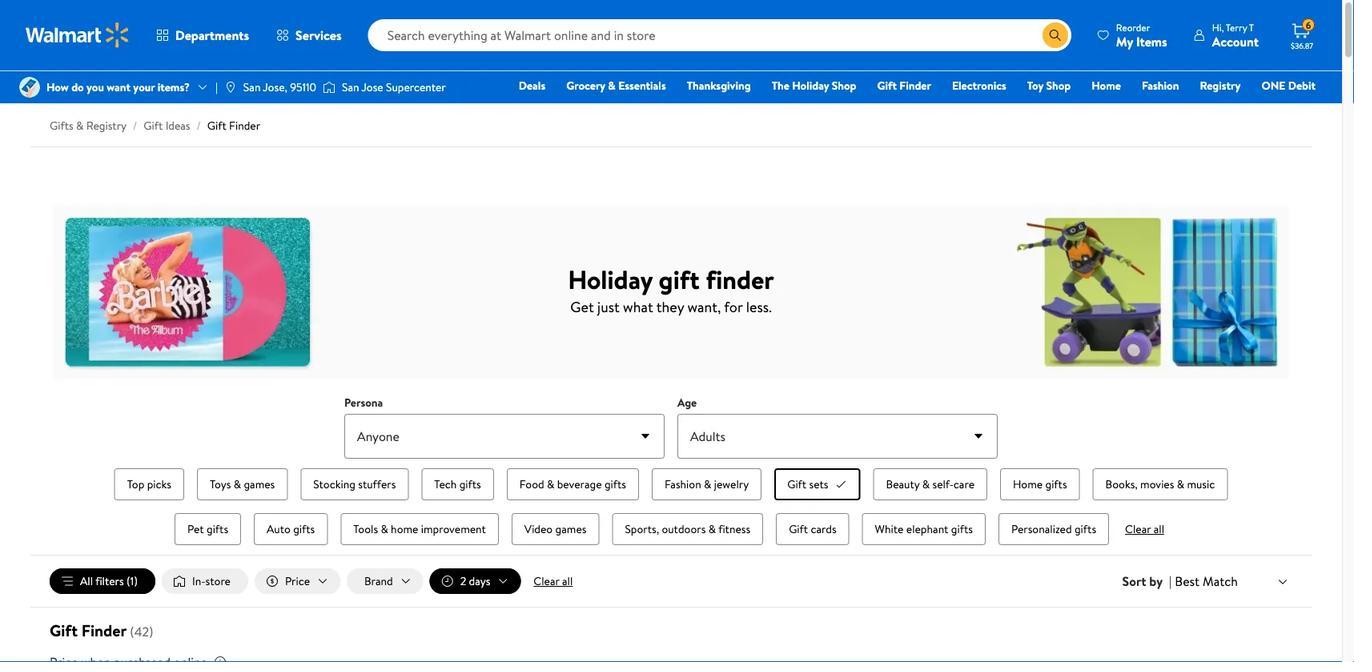 Task type: vqa. For each thing, say whether or not it's contained in the screenshot.
giving
no



Task type: describe. For each thing, give the bounding box(es) containing it.
2
[[460, 573, 466, 589]]

gift for gift finder (42)
[[50, 620, 78, 642]]

1 horizontal spatial registry
[[1200, 78, 1241, 93]]

& inside list item
[[1177, 477, 1184, 492]]

pet gifts button
[[175, 513, 241, 545]]

jose,
[[263, 79, 287, 95]]

supercenter
[[386, 79, 446, 95]]

one
[[1262, 78, 1286, 93]]

tech gifts
[[434, 477, 481, 492]]

get
[[570, 297, 594, 317]]

san for san jose supercenter
[[342, 79, 359, 95]]

san jose, 95110
[[243, 79, 316, 95]]

toy
[[1027, 78, 1044, 93]]

fitness
[[718, 521, 751, 537]]

search icon image
[[1049, 29, 1062, 42]]

tech gifts list item
[[418, 465, 497, 504]]

1 / from the left
[[133, 118, 137, 133]]

ideas
[[165, 118, 190, 133]]

all
[[80, 573, 93, 589]]

registry link
[[1193, 77, 1248, 94]]

white elephant gifts list item
[[859, 510, 989, 549]]

home gifts list item
[[997, 465, 1083, 504]]

san jose supercenter
[[342, 79, 446, 95]]

legal information image
[[214, 656, 227, 662]]

food
[[520, 477, 544, 492]]

items
[[1136, 32, 1167, 50]]

picks
[[147, 477, 171, 492]]

improvement
[[421, 521, 486, 537]]

tech gifts button
[[422, 468, 494, 501]]

fashion link
[[1135, 77, 1186, 94]]

services button
[[263, 16, 355, 54]]

walmart image
[[26, 22, 130, 48]]

6
[[1306, 18, 1311, 32]]

all filters (1) button
[[50, 569, 155, 594]]

gift cards list item
[[773, 510, 853, 549]]

walmart+
[[1268, 100, 1316, 116]]

persona
[[344, 395, 383, 410]]

clear inside clear all list item
[[1125, 521, 1151, 537]]

home for home
[[1092, 78, 1121, 93]]

want
[[107, 79, 131, 95]]

best match button
[[1172, 571, 1293, 592]]

& for grocery & essentials
[[608, 78, 616, 93]]

gifts
[[50, 118, 73, 133]]

2 / from the left
[[197, 118, 201, 133]]

auto gifts list item
[[251, 510, 331, 549]]

match
[[1203, 573, 1238, 590]]

gift sets
[[787, 477, 828, 492]]

gift for gift finder
[[877, 78, 897, 93]]

tools & home improvement button
[[341, 513, 499, 545]]

& for gifts & registry / gift ideas / gift finder
[[76, 118, 84, 133]]

gift ideas link
[[144, 118, 190, 133]]

just
[[597, 297, 620, 317]]

for
[[724, 297, 743, 317]]

sort and filter section element
[[30, 556, 1312, 607]]

1 horizontal spatial holiday
[[792, 78, 829, 93]]

grocery & essentials
[[566, 78, 666, 93]]

hi,
[[1212, 20, 1224, 34]]

sets
[[809, 477, 828, 492]]

toy shop
[[1027, 78, 1071, 93]]

outdoors
[[662, 521, 706, 537]]

departments button
[[143, 16, 263, 54]]

books, movies & music button
[[1093, 468, 1228, 501]]

personalized gifts
[[1011, 521, 1096, 537]]

holiday gift finder image
[[53, 206, 1289, 379]]

gift for gift sets
[[787, 477, 807, 492]]

items?
[[158, 79, 190, 95]]

finder for gift finder (42)
[[81, 620, 127, 642]]

& for food & beverage gifts
[[547, 477, 554, 492]]

gifts & registry link
[[50, 118, 127, 133]]

sports, outdoors & fitness list item
[[609, 510, 767, 549]]

sort by |
[[1122, 573, 1172, 590]]

deals
[[519, 78, 546, 93]]

group containing top picks
[[88, 465, 1254, 549]]

stocking stuffers button
[[301, 468, 409, 501]]

clear all inside list item
[[1125, 521, 1164, 537]]

& left fitness
[[709, 521, 716, 537]]

tools
[[353, 521, 378, 537]]

all inside sort and filter section element
[[562, 573, 573, 589]]

all inside list item
[[1154, 521, 1164, 537]]

1 vertical spatial gift finder link
[[207, 118, 260, 133]]

fashion for fashion & jewelry
[[665, 477, 701, 492]]

brand
[[364, 573, 393, 589]]

sort
[[1122, 573, 1146, 590]]

gifts & registry / gift ideas / gift finder
[[50, 118, 260, 133]]

days
[[469, 573, 490, 589]]

self-
[[933, 477, 954, 492]]

grocery & essentials link
[[559, 77, 673, 94]]

personalized gifts button
[[999, 513, 1109, 545]]

food & beverage gifts list item
[[504, 465, 642, 504]]

age
[[678, 395, 697, 410]]

auto gifts
[[267, 521, 315, 537]]

reorder
[[1116, 20, 1150, 34]]

home link
[[1085, 77, 1128, 94]]

san for san jose, 95110
[[243, 79, 261, 95]]

fashion & jewelry list item
[[649, 465, 765, 504]]

| inside sort and filter section element
[[1169, 573, 1172, 590]]

home gifts button
[[1000, 468, 1080, 501]]

gift finder
[[877, 78, 931, 93]]

clear all list item
[[1119, 510, 1171, 549]]

finder
[[706, 261, 774, 297]]

video games
[[524, 521, 587, 537]]

how do you want your items?
[[46, 79, 190, 95]]

clear all button inside sort and filter section element
[[527, 569, 579, 594]]

home gifts
[[1013, 477, 1067, 492]]



Task type: locate. For each thing, give the bounding box(es) containing it.
0 vertical spatial games
[[244, 477, 275, 492]]

& right food at the bottom of the page
[[547, 477, 554, 492]]

video games list item
[[508, 510, 603, 549]]

finder left electronics
[[900, 78, 931, 93]]

gift left "cards"
[[789, 521, 808, 537]]

white elephant gifts
[[875, 521, 973, 537]]

all down books, movies & music button
[[1154, 521, 1164, 537]]

clear all button down movies
[[1119, 521, 1171, 537]]

clear all down video games list item
[[534, 573, 573, 589]]

electronics link
[[945, 77, 1014, 94]]

games right video
[[555, 521, 587, 537]]

finder left (42)
[[81, 620, 127, 642]]

1 vertical spatial clear all button
[[527, 569, 579, 594]]

gift for gift cards
[[789, 521, 808, 537]]

services
[[296, 26, 342, 44]]

music
[[1187, 477, 1215, 492]]

food & beverage gifts
[[520, 477, 626, 492]]

clear all inside sort and filter section element
[[534, 573, 573, 589]]

& for toys & games
[[234, 477, 241, 492]]

toys & games button
[[197, 468, 288, 501]]

1 horizontal spatial games
[[555, 521, 587, 537]]

sports, outdoors & fitness button
[[612, 513, 763, 545]]

food & beverage gifts button
[[507, 468, 639, 501]]

books, movies & music list item
[[1090, 465, 1231, 504]]

all down video games list item
[[562, 573, 573, 589]]

0 vertical spatial clear all
[[1125, 521, 1164, 537]]

games inside button
[[555, 521, 587, 537]]

gift right ideas
[[207, 118, 226, 133]]

& right toys
[[234, 477, 241, 492]]

my
[[1116, 32, 1133, 50]]

what
[[623, 297, 653, 317]]

san left jose
[[342, 79, 359, 95]]

best
[[1175, 573, 1200, 590]]

1 vertical spatial fashion
[[665, 477, 701, 492]]

0 vertical spatial holiday
[[792, 78, 829, 93]]

white
[[875, 521, 904, 537]]

 image
[[323, 79, 336, 95], [224, 81, 237, 94]]

toys & games
[[210, 477, 275, 492]]

Search search field
[[368, 19, 1071, 51]]

/
[[133, 118, 137, 133], [197, 118, 201, 133]]

0 horizontal spatial home
[[1013, 477, 1043, 492]]

1 horizontal spatial gift finder link
[[870, 77, 939, 94]]

gift right the holiday shop link
[[877, 78, 897, 93]]

group
[[88, 465, 1254, 549]]

clear all button down video games list item
[[527, 569, 579, 594]]

gifts for tech gifts
[[459, 477, 481, 492]]

beauty
[[886, 477, 920, 492]]

top picks button
[[114, 468, 184, 501]]

home down my
[[1092, 78, 1121, 93]]

0 vertical spatial clear all button
[[1119, 521, 1171, 537]]

 image
[[19, 77, 40, 98]]

 image right 95110
[[323, 79, 336, 95]]

0 horizontal spatial /
[[133, 118, 137, 133]]

home inside button
[[1013, 477, 1043, 492]]

holiday gift finder get just what they want, for less.
[[568, 261, 774, 317]]

fashion
[[1142, 78, 1179, 93], [665, 477, 701, 492]]

& left music
[[1177, 477, 1184, 492]]

fashion up 'outdoors' at the bottom of the page
[[665, 477, 701, 492]]

finder for gift finder
[[900, 78, 931, 93]]

top picks list item
[[111, 465, 187, 504]]

the holiday shop link
[[765, 77, 864, 94]]

0 horizontal spatial registry
[[86, 118, 127, 133]]

& right grocery
[[608, 78, 616, 93]]

pet gifts list item
[[171, 510, 244, 549]]

one debit walmart+
[[1262, 78, 1316, 116]]

1 horizontal spatial /
[[197, 118, 201, 133]]

0 horizontal spatial clear
[[534, 573, 559, 589]]

toy shop link
[[1020, 77, 1078, 94]]

thanksgiving
[[687, 78, 751, 93]]

1 horizontal spatial clear all button
[[1119, 521, 1171, 537]]

gift
[[659, 261, 700, 297]]

auto
[[267, 521, 291, 537]]

gifts for pet gifts
[[207, 521, 228, 537]]

gifts right elephant
[[951, 521, 973, 537]]

0 horizontal spatial fashion
[[665, 477, 701, 492]]

gift sets button
[[775, 468, 861, 501]]

gift cards
[[789, 521, 837, 537]]

in-store
[[192, 573, 231, 589]]

|
[[215, 79, 218, 95], [1169, 573, 1172, 590]]

registry down you
[[86, 118, 127, 133]]

beauty & self-care list item
[[870, 465, 991, 504]]

(1)
[[127, 573, 138, 589]]

less.
[[746, 297, 772, 317]]

1 horizontal spatial san
[[342, 79, 359, 95]]

 image left jose,
[[224, 81, 237, 94]]

gifts right beverage
[[605, 477, 626, 492]]

0 vertical spatial clear
[[1125, 521, 1151, 537]]

in-store button
[[162, 569, 248, 594]]

your
[[133, 79, 155, 95]]

home for home gifts
[[1013, 477, 1043, 492]]

gift
[[877, 78, 897, 93], [144, 118, 163, 133], [207, 118, 226, 133], [787, 477, 807, 492], [789, 521, 808, 537], [50, 620, 78, 642]]

2 shop from the left
[[1046, 78, 1071, 93]]

beauty & self-care button
[[873, 468, 987, 501]]

1 horizontal spatial  image
[[323, 79, 336, 95]]

the holiday shop
[[772, 78, 857, 93]]

home
[[391, 521, 418, 537]]

price
[[285, 573, 310, 589]]

2 days
[[460, 573, 490, 589]]

gifts right personalized on the right of the page
[[1075, 521, 1096, 537]]

& for beauty & self-care
[[922, 477, 930, 492]]

0 horizontal spatial |
[[215, 79, 218, 95]]

fashion & jewelry
[[665, 477, 749, 492]]

clear inside sort and filter section element
[[534, 573, 559, 589]]

/ right ideas
[[197, 118, 201, 133]]

1 vertical spatial |
[[1169, 573, 1172, 590]]

1 horizontal spatial all
[[1154, 521, 1164, 537]]

0 horizontal spatial gift finder link
[[207, 118, 260, 133]]

shop left gift finder
[[832, 78, 857, 93]]

tools & home improvement list item
[[337, 510, 502, 549]]

Walmart Site-Wide search field
[[368, 19, 1071, 51]]

1 horizontal spatial clear
[[1125, 521, 1151, 537]]

gifts right pet
[[207, 521, 228, 537]]

1 horizontal spatial home
[[1092, 78, 1121, 93]]

filters
[[95, 573, 124, 589]]

0 vertical spatial finder
[[900, 78, 931, 93]]

gift left ideas
[[144, 118, 163, 133]]

0 vertical spatial all
[[1154, 521, 1164, 537]]

0 vertical spatial home
[[1092, 78, 1121, 93]]

the
[[772, 78, 790, 93]]

stocking
[[313, 477, 356, 492]]

all
[[1154, 521, 1164, 537], [562, 573, 573, 589]]

0 vertical spatial registry
[[1200, 78, 1241, 93]]

0 horizontal spatial shop
[[832, 78, 857, 93]]

stuffers
[[358, 477, 396, 492]]

store
[[205, 573, 231, 589]]

0 vertical spatial |
[[215, 79, 218, 95]]

san
[[243, 79, 261, 95], [342, 79, 359, 95]]

1 horizontal spatial fashion
[[1142, 78, 1179, 93]]

in-
[[192, 573, 205, 589]]

1 horizontal spatial finder
[[229, 118, 260, 133]]

gifts inside "list item"
[[605, 477, 626, 492]]

1 vertical spatial clear
[[534, 573, 559, 589]]

san left jose,
[[243, 79, 261, 95]]

finder down san jose, 95110
[[229, 118, 260, 133]]

1 horizontal spatial shop
[[1046, 78, 1071, 93]]

brand button
[[347, 569, 423, 594]]

gift cards button
[[776, 513, 849, 545]]

0 horizontal spatial clear all button
[[527, 569, 579, 594]]

registry down account
[[1200, 78, 1241, 93]]

1 vertical spatial registry
[[86, 118, 127, 133]]

2 vertical spatial finder
[[81, 620, 127, 642]]

0 vertical spatial gift finder link
[[870, 77, 939, 94]]

gift down all filters (1) "button"
[[50, 620, 78, 642]]

1 vertical spatial finder
[[229, 118, 260, 133]]

0 horizontal spatial games
[[244, 477, 275, 492]]

1 vertical spatial home
[[1013, 477, 1043, 492]]

grocery
[[566, 78, 605, 93]]

shop right toy
[[1046, 78, 1071, 93]]

clear all button
[[1119, 521, 1171, 537], [527, 569, 579, 594]]

tech
[[434, 477, 457, 492]]

home inside "link"
[[1092, 78, 1121, 93]]

terry
[[1226, 20, 1247, 34]]

| right by
[[1169, 573, 1172, 590]]

& right tools in the left bottom of the page
[[381, 521, 388, 537]]

1 horizontal spatial clear all
[[1125, 521, 1164, 537]]

gift inside button
[[789, 521, 808, 537]]

you
[[87, 79, 104, 95]]

gifts for auto gifts
[[293, 521, 315, 537]]

books,
[[1106, 477, 1138, 492]]

0 horizontal spatial finder
[[81, 620, 127, 642]]

/ left gift ideas "link"
[[133, 118, 137, 133]]

essentials
[[618, 78, 666, 93]]

games inside button
[[244, 477, 275, 492]]

books, movies & music
[[1106, 477, 1215, 492]]

stocking stuffers
[[313, 477, 396, 492]]

home up personalized on the right of the page
[[1013, 477, 1043, 492]]

0 horizontal spatial all
[[562, 573, 573, 589]]

they
[[657, 297, 684, 317]]

0 horizontal spatial clear all
[[534, 573, 573, 589]]

deals link
[[512, 77, 553, 94]]

holiday inside holiday gift finder get just what they want, for less.
[[568, 261, 653, 297]]

 image for san jose, 95110
[[224, 81, 237, 94]]

1 vertical spatial clear all
[[534, 573, 573, 589]]

&
[[608, 78, 616, 93], [76, 118, 84, 133], [234, 477, 241, 492], [547, 477, 554, 492], [704, 477, 711, 492], [922, 477, 930, 492], [1177, 477, 1184, 492], [381, 521, 388, 537], [709, 521, 716, 537]]

gifts for home gifts
[[1045, 477, 1067, 492]]

clear down video games list item
[[534, 573, 559, 589]]

reorder my items
[[1116, 20, 1167, 50]]

1 vertical spatial holiday
[[568, 261, 653, 297]]

gift finder (42)
[[50, 620, 153, 642]]

2 san from the left
[[342, 79, 359, 95]]

account
[[1212, 32, 1259, 50]]

sports, outdoors & fitness
[[625, 521, 751, 537]]

gift finder link right ideas
[[207, 118, 260, 133]]

pet
[[187, 521, 204, 537]]

gifts right the tech
[[459, 477, 481, 492]]

gifts up personalized gifts
[[1045, 477, 1067, 492]]

& inside "list item"
[[547, 477, 554, 492]]

clear all down movies
[[1125, 521, 1164, 537]]

1 shop from the left
[[832, 78, 857, 93]]

fashion for fashion
[[1142, 78, 1179, 93]]

beauty & self-care
[[886, 477, 975, 492]]

0 vertical spatial fashion
[[1142, 78, 1179, 93]]

1 horizontal spatial |
[[1169, 573, 1172, 590]]

clear all
[[1125, 521, 1164, 537], [534, 573, 573, 589]]

$36.87
[[1291, 40, 1314, 51]]

toys
[[210, 477, 231, 492]]

clear
[[1125, 521, 1151, 537], [534, 573, 559, 589]]

want,
[[688, 297, 721, 317]]

fashion down items
[[1142, 78, 1179, 93]]

finder
[[900, 78, 931, 93], [229, 118, 260, 133], [81, 620, 127, 642]]

1 san from the left
[[243, 79, 261, 95]]

& left "jewelry"
[[704, 477, 711, 492]]

fashion inside button
[[665, 477, 701, 492]]

gift finder link
[[870, 77, 939, 94], [207, 118, 260, 133]]

gifts right auto
[[293, 521, 315, 537]]

gifts inside button
[[1075, 521, 1096, 537]]

clear down books,
[[1125, 521, 1151, 537]]

price button
[[255, 569, 340, 594]]

1 vertical spatial games
[[555, 521, 587, 537]]

gift sets list item
[[771, 465, 864, 504]]

gift finder link left electronics
[[870, 77, 939, 94]]

video games button
[[512, 513, 599, 545]]

gifts for personalized gifts
[[1075, 521, 1096, 537]]

& for tools & home improvement
[[381, 521, 388, 537]]

& inside button
[[704, 477, 711, 492]]

care
[[954, 477, 975, 492]]

debit
[[1288, 78, 1316, 93]]

1 vertical spatial all
[[562, 573, 573, 589]]

 image for san jose supercenter
[[323, 79, 336, 95]]

toys & games list item
[[194, 465, 291, 504]]

personalized
[[1011, 521, 1072, 537]]

hi, terry t account
[[1212, 20, 1259, 50]]

& right "gifts"
[[76, 118, 84, 133]]

& for fashion & jewelry
[[704, 477, 711, 492]]

(42)
[[130, 623, 153, 641]]

| right items?
[[215, 79, 218, 95]]

& left self-
[[922, 477, 930, 492]]

gift inside button
[[787, 477, 807, 492]]

games right toys
[[244, 477, 275, 492]]

sports,
[[625, 521, 659, 537]]

thanksgiving link
[[680, 77, 758, 94]]

2 horizontal spatial finder
[[900, 78, 931, 93]]

0 horizontal spatial holiday
[[568, 261, 653, 297]]

white elephant gifts button
[[862, 513, 986, 545]]

stocking stuffers list item
[[297, 465, 412, 504]]

0 horizontal spatial san
[[243, 79, 261, 95]]

0 horizontal spatial  image
[[224, 81, 237, 94]]

personalized gifts list item
[[995, 510, 1112, 549]]

gift left sets
[[787, 477, 807, 492]]



